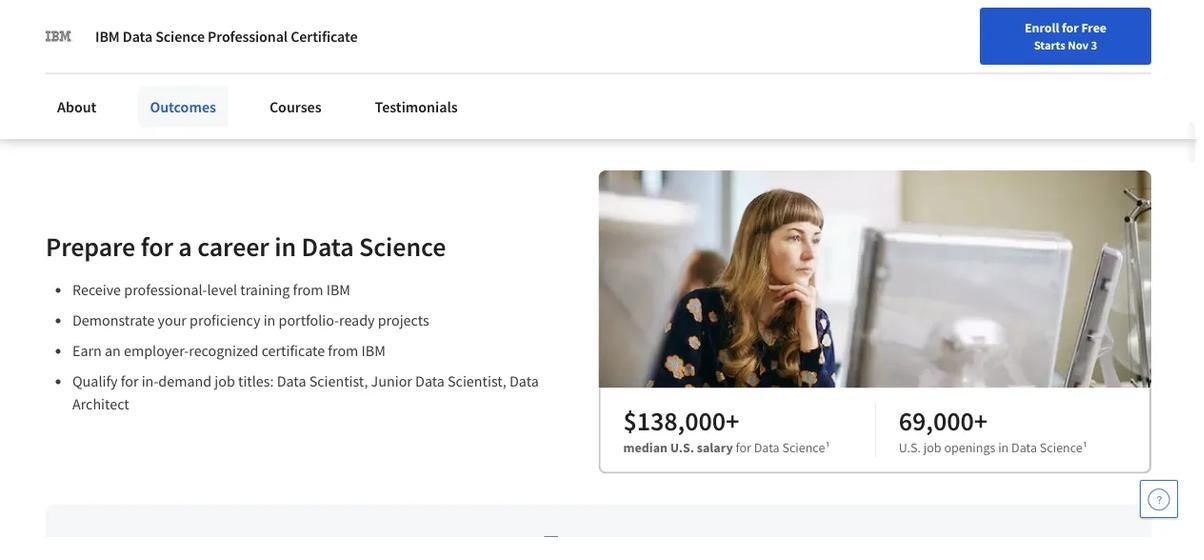 Task type: locate. For each thing, give the bounding box(es) containing it.
receive professional-level training from ibm
[[72, 281, 351, 300]]

0 vertical spatial demand
[[107, 2, 202, 35]]

¹ inside 69,000 + u.s. job openings in data science ¹
[[1083, 439, 1088, 456]]

about link
[[46, 86, 108, 128]]

+ inside $138,000 + median u.s. salary for data science ¹
[[726, 404, 740, 437]]

your for demonstrate
[[158, 311, 187, 330]]

at
[[307, 0, 330, 1]]

scientist, left junior
[[309, 372, 368, 391]]

0 vertical spatial job
[[215, 372, 235, 391]]

for
[[1063, 19, 1079, 36], [261, 57, 280, 76], [141, 230, 173, 263], [121, 372, 139, 391], [736, 439, 752, 456]]

recognized
[[189, 342, 259, 361]]

u.s. down "$138,000"
[[671, 439, 695, 456]]

1 u.s. from the left
[[671, 439, 695, 456]]

1 horizontal spatial ¹
[[1083, 439, 1088, 456]]

see how employees at top companies are mastering in-demand skills
[[77, 0, 664, 35]]

1 vertical spatial your
[[158, 311, 187, 330]]

courses link
[[258, 86, 333, 128]]

in- down employer-
[[142, 372, 159, 391]]

learn
[[77, 57, 115, 76]]

science
[[156, 27, 205, 46], [359, 230, 446, 263], [783, 439, 826, 456], [1041, 439, 1083, 456]]

1 horizontal spatial +
[[975, 404, 988, 437]]

about
[[57, 97, 97, 116]]

2 ¹ from the left
[[1083, 439, 1088, 456]]

testimonials link
[[364, 86, 470, 128]]

for left a on the top of the page
[[141, 230, 173, 263]]

your
[[777, 60, 803, 77], [158, 311, 187, 330]]

1 horizontal spatial u.s.
[[899, 439, 922, 456]]

for right qualify
[[121, 372, 139, 391]]

science up about
[[156, 27, 205, 46]]

learn more about coursera for business link
[[77, 57, 341, 76]]

1 vertical spatial job
[[924, 439, 942, 456]]

1 horizontal spatial your
[[777, 60, 803, 77]]

2 vertical spatial ibm
[[362, 342, 386, 361]]

in right openings
[[999, 439, 1010, 456]]

skills
[[207, 2, 265, 35]]

outcomes link
[[139, 86, 228, 128]]

2 vertical spatial in
[[999, 439, 1010, 456]]

job
[[215, 372, 235, 391], [924, 439, 942, 456]]

qualify
[[72, 372, 118, 391]]

for for demand
[[121, 372, 139, 391]]

job down recognized
[[215, 372, 235, 391]]

coursera
[[198, 57, 258, 76]]

from down ready
[[328, 342, 359, 361]]

ibm up ready
[[327, 281, 351, 300]]

in up training
[[275, 230, 296, 263]]

0 horizontal spatial +
[[726, 404, 740, 437]]

your right find
[[777, 60, 803, 77]]

0 vertical spatial your
[[777, 60, 803, 77]]

are
[[507, 0, 544, 1]]

1 ¹ from the left
[[826, 439, 831, 456]]

+ up openings
[[975, 404, 988, 437]]

for right salary
[[736, 439, 752, 456]]

$138,000
[[624, 404, 726, 437]]

outcomes
[[150, 97, 216, 116]]

a
[[179, 230, 192, 263]]

1 vertical spatial in-
[[142, 372, 159, 391]]

enroll for free starts nov 3
[[1025, 19, 1107, 52]]

0 horizontal spatial job
[[215, 372, 235, 391]]

science right salary
[[783, 439, 826, 456]]

1 horizontal spatial in-
[[142, 372, 159, 391]]

science right openings
[[1041, 439, 1083, 456]]

testimonials
[[375, 97, 458, 116]]

u.s.
[[671, 439, 695, 456], [899, 439, 922, 456]]

2 + from the left
[[975, 404, 988, 437]]

starts
[[1035, 37, 1066, 52]]

job down 69,000
[[924, 439, 942, 456]]

top
[[335, 0, 373, 1]]

0 vertical spatial in
[[275, 230, 296, 263]]

in
[[275, 230, 296, 263], [264, 311, 276, 330], [999, 439, 1010, 456]]

ibm data science professional certificate
[[95, 27, 358, 46]]

for up nov at the top right of page
[[1063, 19, 1079, 36]]

+ for $138,000
[[726, 404, 740, 437]]

projects
[[378, 311, 429, 330]]

0 horizontal spatial ¹
[[826, 439, 831, 456]]

0 horizontal spatial from
[[293, 281, 324, 300]]

ibm image
[[46, 23, 72, 50]]

about
[[156, 57, 195, 76]]

scientist,
[[309, 372, 368, 391], [448, 372, 507, 391]]

science inside $138,000 + median u.s. salary for data science ¹
[[783, 439, 826, 456]]

english button
[[879, 38, 994, 100]]

1 horizontal spatial scientist,
[[448, 372, 507, 391]]

free
[[1082, 19, 1107, 36]]

+
[[726, 404, 740, 437], [975, 404, 988, 437]]

demand down how
[[107, 2, 202, 35]]

ibm up 'learn'
[[95, 27, 120, 46]]

for inside $138,000 + median u.s. salary for data science ¹
[[736, 439, 752, 456]]

ibm
[[95, 27, 120, 46], [327, 281, 351, 300], [362, 342, 386, 361]]

1 + from the left
[[726, 404, 740, 437]]

0 horizontal spatial scientist,
[[309, 372, 368, 391]]

learn more about coursera for business
[[77, 57, 341, 76]]

find
[[750, 60, 775, 77]]

69,000 + u.s. job openings in data science ¹
[[899, 404, 1088, 456]]

None search field
[[256, 50, 447, 88]]

¹
[[826, 439, 831, 456], [1083, 439, 1088, 456]]

enroll
[[1025, 19, 1060, 36]]

employees
[[178, 0, 302, 1]]

ibm down ready
[[362, 342, 386, 361]]

titles:
[[238, 372, 274, 391]]

salary
[[697, 439, 734, 456]]

job inside 69,000 + u.s. job openings in data science ¹
[[924, 439, 942, 456]]

0 vertical spatial in-
[[77, 2, 107, 35]]

1 horizontal spatial ibm
[[327, 281, 351, 300]]

in- down see
[[77, 2, 107, 35]]

1 horizontal spatial from
[[328, 342, 359, 361]]

1 horizontal spatial job
[[924, 439, 942, 456]]

demand
[[107, 2, 202, 35], [159, 372, 212, 391]]

coursera enterprise logos image
[[773, 0, 1121, 60]]

openings
[[945, 439, 996, 456]]

companies
[[379, 0, 502, 1]]

0 horizontal spatial in-
[[77, 2, 107, 35]]

for inside enroll for free starts nov 3
[[1063, 19, 1079, 36]]

show notifications image
[[1022, 62, 1045, 85]]

from
[[293, 281, 324, 300], [328, 342, 359, 361]]

from up portfolio-
[[293, 281, 324, 300]]

portfolio-
[[279, 311, 339, 330]]

find your new career
[[750, 60, 869, 77]]

¹ for $138,000
[[826, 439, 831, 456]]

1 vertical spatial ibm
[[327, 281, 351, 300]]

more
[[118, 57, 153, 76]]

your inside find your new career link
[[777, 60, 803, 77]]

0 vertical spatial from
[[293, 281, 324, 300]]

0 horizontal spatial your
[[158, 311, 187, 330]]

¹ inside $138,000 + median u.s. salary for data science ¹
[[826, 439, 831, 456]]

in down training
[[264, 311, 276, 330]]

for inside qualify for in-demand job titles: data scientist, junior data scientist, data architect
[[121, 372, 139, 391]]

1 vertical spatial demand
[[159, 372, 212, 391]]

+ up salary
[[726, 404, 740, 437]]

demand down employer-
[[159, 372, 212, 391]]

receive
[[72, 281, 121, 300]]

scientist, right junior
[[448, 372, 507, 391]]

your down professional-
[[158, 311, 187, 330]]

0 horizontal spatial ibm
[[95, 27, 120, 46]]

u.s. down 69,000
[[899, 439, 922, 456]]

+ inside 69,000 + u.s. job openings in data science ¹
[[975, 404, 988, 437]]

business
[[283, 57, 341, 76]]

in-
[[77, 2, 107, 35], [142, 372, 159, 391]]

0 horizontal spatial u.s.
[[671, 439, 695, 456]]

2 horizontal spatial ibm
[[362, 342, 386, 361]]

data
[[123, 27, 153, 46], [302, 230, 354, 263], [277, 372, 306, 391], [416, 372, 445, 391], [510, 372, 539, 391], [754, 439, 780, 456], [1012, 439, 1038, 456]]

0 vertical spatial ibm
[[95, 27, 120, 46]]

an
[[105, 342, 121, 361]]

2 u.s. from the left
[[899, 439, 922, 456]]



Task type: vqa. For each thing, say whether or not it's contained in the screenshot.
first ¹ from the right
yes



Task type: describe. For each thing, give the bounding box(es) containing it.
science up projects
[[359, 230, 446, 263]]

banner navigation
[[15, 0, 536, 38]]

u.s. inside $138,000 + median u.s. salary for data science ¹
[[671, 439, 695, 456]]

demand inside qualify for in-demand job titles: data scientist, junior data scientist, data architect
[[159, 372, 212, 391]]

3
[[1092, 37, 1098, 52]]

for for starts
[[1063, 19, 1079, 36]]

median
[[624, 439, 668, 456]]

for for career
[[141, 230, 173, 263]]

courses
[[270, 97, 322, 116]]

demonstrate your proficiency in portfolio-ready projects
[[72, 311, 429, 330]]

your for find
[[777, 60, 803, 77]]

earn an employer-recognized certificate from ibm
[[72, 342, 386, 361]]

coursera image
[[15, 54, 136, 84]]

in- inside see how employees at top companies are mastering in-demand skills
[[77, 2, 107, 35]]

qualify for in-demand job titles: data scientist, junior data scientist, data architect
[[72, 372, 539, 414]]

level
[[207, 281, 237, 300]]

architect
[[72, 395, 129, 414]]

earn
[[72, 342, 102, 361]]

demand inside see how employees at top companies are mastering in-demand skills
[[107, 2, 202, 35]]

science inside 69,000 + u.s. job openings in data science ¹
[[1041, 439, 1083, 456]]

ready
[[339, 311, 375, 330]]

how
[[124, 0, 173, 1]]

new
[[805, 60, 830, 77]]

data inside 69,000 + u.s. job openings in data science ¹
[[1012, 439, 1038, 456]]

professional-
[[124, 281, 207, 300]]

english
[[913, 60, 960, 79]]

for down professional
[[261, 57, 280, 76]]

training
[[240, 281, 290, 300]]

¹ for 69,000
[[1083, 439, 1088, 456]]

1 scientist, from the left
[[309, 372, 368, 391]]

job inside qualify for in-demand job titles: data scientist, junior data scientist, data architect
[[215, 372, 235, 391]]

u.s. inside 69,000 + u.s. job openings in data science ¹
[[899, 439, 922, 456]]

data inside $138,000 + median u.s. salary for data science ¹
[[754, 439, 780, 456]]

1 vertical spatial from
[[328, 342, 359, 361]]

find your new career link
[[740, 57, 879, 81]]

prepare
[[46, 230, 136, 263]]

junior
[[371, 372, 413, 391]]

1 vertical spatial in
[[264, 311, 276, 330]]

prepare for a career in data science
[[46, 230, 446, 263]]

in- inside qualify for in-demand job titles: data scientist, junior data scientist, data architect
[[142, 372, 159, 391]]

certificate
[[262, 342, 325, 361]]

employer-
[[124, 342, 189, 361]]

69,000
[[899, 404, 975, 437]]

nov
[[1069, 37, 1089, 52]]

mastering
[[549, 0, 664, 1]]

2 scientist, from the left
[[448, 372, 507, 391]]

career
[[833, 60, 869, 77]]

certificate
[[291, 27, 358, 46]]

demonstrate
[[72, 311, 155, 330]]

proficiency
[[190, 311, 261, 330]]

professional
[[208, 27, 288, 46]]

see
[[77, 0, 119, 1]]

help center image
[[1148, 488, 1171, 511]]

+ for 69,000
[[975, 404, 988, 437]]

career
[[197, 230, 269, 263]]

$138,000 + median u.s. salary for data science ¹
[[624, 404, 831, 456]]

in inside 69,000 + u.s. job openings in data science ¹
[[999, 439, 1010, 456]]



